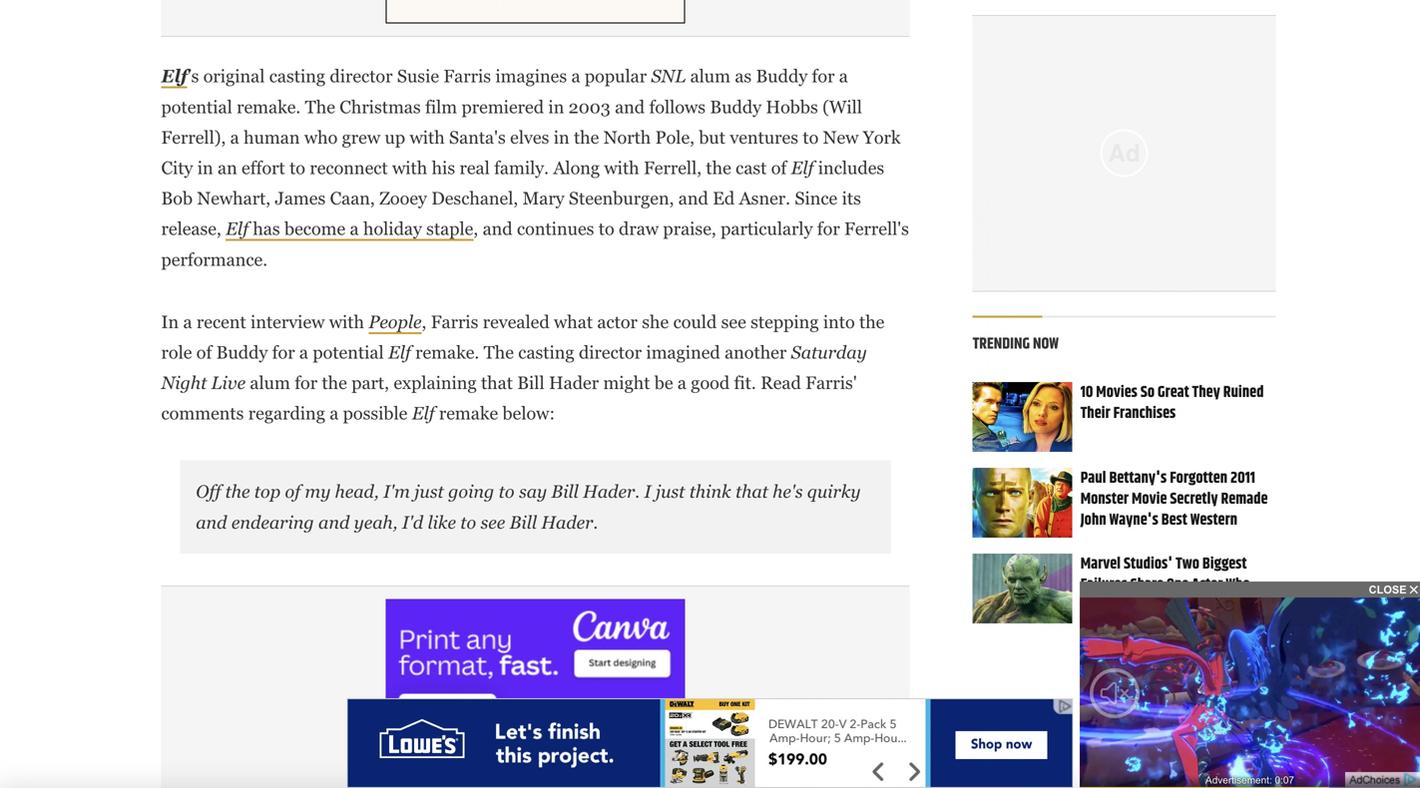 Task type: locate. For each thing, give the bounding box(es) containing it.
a up (will
[[840, 66, 849, 87]]

of right the role
[[196, 342, 212, 363]]

1 horizontal spatial potential
[[313, 342, 384, 363]]

0 vertical spatial director
[[330, 66, 393, 87]]

of right "cast"
[[772, 158, 787, 178]]

buddy inside , farris revealed what actor she could see stepping into the role of buddy for a potential
[[216, 342, 268, 363]]

1 horizontal spatial ,
[[474, 219, 479, 239]]

1 vertical spatial director
[[579, 342, 642, 363]]

steenburgen,
[[569, 188, 674, 209]]

that up elf remake below:
[[481, 373, 513, 393]]

recent
[[197, 312, 246, 332]]

casting for the
[[518, 342, 575, 363]]

1 vertical spatial the
[[484, 342, 514, 363]]

and left ed
[[679, 188, 709, 209]]

just right the i
[[656, 482, 685, 502]]

0 horizontal spatial potential
[[161, 97, 232, 117]]

2 vertical spatial bill
[[510, 513, 537, 533]]

advertisement region
[[386, 0, 685, 23], [975, 199, 1275, 449], [386, 600, 685, 789], [347, 699, 1074, 789]]

a up 2003
[[572, 66, 581, 87]]

0 vertical spatial casting
[[269, 66, 326, 87]]

casting
[[269, 66, 326, 87], [518, 342, 575, 363]]

staple
[[427, 219, 474, 239]]

imagined
[[646, 342, 721, 363]]

hader. down the say
[[542, 513, 598, 533]]

, inside ', and continues to draw praise, particularly for ferrell's performance.'
[[474, 219, 479, 239]]

western
[[1191, 508, 1238, 533]]

the
[[305, 97, 335, 117], [484, 342, 514, 363], [1166, 594, 1186, 619]]

in a recent interview with people
[[161, 312, 422, 332]]

to left draw
[[599, 219, 615, 239]]

for down since
[[818, 219, 840, 239]]

, down deschanel,
[[474, 219, 479, 239]]

elves
[[510, 127, 550, 148]]

actor
[[1192, 573, 1224, 598]]

1 vertical spatial in
[[554, 127, 570, 148]]

buddy up hobbs
[[756, 66, 808, 87]]

the down revealed
[[484, 342, 514, 363]]

north
[[604, 127, 651, 148]]

original
[[203, 66, 265, 87]]

of inside , farris revealed what actor she could see stepping into the role of buddy for a potential
[[196, 342, 212, 363]]

bettany's
[[1110, 467, 1167, 491]]

just right i'm
[[415, 482, 444, 502]]

might
[[604, 373, 650, 393]]

hader
[[549, 373, 599, 393]]

be
[[655, 373, 674, 393]]

yeah,
[[354, 513, 398, 533]]

paulbettany_priest_remade_johnwaynemovie 1 image
[[973, 469, 1073, 539]]

alum up regarding
[[250, 373, 290, 393]]

potential up ferrell),
[[161, 97, 232, 117]]

director for imagined
[[579, 342, 642, 363]]

for inside alum for the part, explaining that bill hader might be a good fit. read farris' comments regarding a possible
[[295, 373, 318, 393]]

0 vertical spatial of
[[772, 158, 787, 178]]

so
[[1141, 381, 1155, 405]]

elf left has
[[226, 219, 249, 239]]

of left my at bottom left
[[285, 482, 301, 502]]

close
[[1370, 584, 1407, 597]]

susie
[[397, 66, 439, 87]]

for inside , farris revealed what actor she could see stepping into the role of buddy for a potential
[[272, 342, 295, 363]]

1 vertical spatial alum
[[250, 373, 290, 393]]

possible
[[343, 404, 408, 424]]

bill down the say
[[510, 513, 537, 533]]

family.
[[494, 158, 549, 178]]

an
[[218, 158, 237, 178]]

1 vertical spatial hader.
[[542, 513, 598, 533]]

1 vertical spatial ,
[[422, 312, 427, 332]]

one
[[1167, 573, 1189, 598]]

alum left as
[[691, 66, 731, 87]]

to right like on the bottom
[[461, 513, 476, 533]]

0 horizontal spatial see
[[481, 513, 506, 533]]

performance.
[[161, 249, 268, 270]]

the
[[574, 127, 599, 148], [706, 158, 732, 178], [860, 312, 885, 332], [322, 373, 347, 393], [225, 482, 250, 502]]

and up north
[[615, 97, 645, 117]]

remake. up human
[[237, 97, 301, 117]]

buddy down as
[[710, 97, 762, 117]]

elf left original
[[161, 66, 187, 87]]

good
[[691, 373, 730, 393]]

0 vertical spatial remake.
[[237, 97, 301, 117]]

read
[[761, 373, 802, 393]]

0 vertical spatial alum
[[691, 66, 731, 87]]

0 horizontal spatial ,
[[422, 312, 427, 332]]

1 horizontal spatial that
[[736, 482, 769, 502]]

1 vertical spatial see
[[481, 513, 506, 533]]

in right elves
[[554, 127, 570, 148]]

elf for elf
[[791, 158, 814, 178]]

bob
[[161, 188, 193, 209]]

their
[[1081, 402, 1111, 426]]

and
[[615, 97, 645, 117], [679, 188, 709, 209], [483, 219, 513, 239], [196, 513, 227, 533], [319, 513, 350, 533]]

revealed
[[483, 312, 550, 332]]

that inside alum for the part, explaining that bill hader might be a good fit. read farris' comments regarding a possible
[[481, 373, 513, 393]]

marvel studios' two biggest failures share one actor who helped create the mcu
[[1081, 553, 1251, 619]]

for down 'interview'
[[272, 342, 295, 363]]

director up christmas
[[330, 66, 393, 87]]

farris
[[444, 66, 491, 87], [431, 312, 479, 332]]

paul
[[1081, 467, 1107, 491]]

alum inside alum as buddy for a potential remake. the christmas film premiered in 2003 and follows buddy hobbs (will ferrell), a human who grew up with santa's elves in the north pole, but ventures to new york city in an effort to reconnect with his real family. along with ferrell, the cast of
[[691, 66, 731, 87]]

0 vertical spatial see
[[722, 312, 747, 332]]

0 horizontal spatial just
[[415, 482, 444, 502]]

elf down explaining
[[412, 404, 435, 424]]

1 vertical spatial remake.
[[415, 342, 480, 363]]

two
[[1176, 553, 1200, 577]]

1 horizontal spatial the
[[484, 342, 514, 363]]

alum inside alum for the part, explaining that bill hader might be a good fit. read farris' comments regarding a possible
[[250, 373, 290, 393]]

2 horizontal spatial of
[[772, 158, 787, 178]]

the inside marvel studios' two biggest failures share one actor who helped create the mcu
[[1166, 594, 1186, 619]]

1 horizontal spatial casting
[[518, 342, 575, 363]]

newhart,
[[197, 188, 271, 209]]

draw
[[619, 219, 659, 239]]

in left an
[[197, 158, 213, 178]]

1 horizontal spatial remake.
[[415, 342, 480, 363]]

a
[[572, 66, 581, 87], [840, 66, 849, 87], [230, 127, 239, 148], [350, 219, 359, 239], [183, 312, 192, 332], [299, 342, 309, 363], [678, 373, 687, 393], [330, 404, 339, 424]]

0 vertical spatial in
[[549, 97, 564, 117]]

2 horizontal spatial the
[[1166, 594, 1186, 619]]

farris right people
[[431, 312, 479, 332]]

potential up part,
[[313, 342, 384, 363]]

0 vertical spatial bill
[[517, 373, 545, 393]]

his
[[432, 158, 455, 178]]

0 vertical spatial buddy
[[756, 66, 808, 87]]

the up who
[[305, 97, 335, 117]]

with left people
[[329, 312, 364, 332]]

human
[[244, 127, 300, 148]]

elf 's original casting director susie farris imagines a popular snl
[[161, 66, 686, 87]]

casting right original
[[269, 66, 326, 87]]

potential inside alum as buddy for a potential remake. the christmas film premiered in 2003 and follows buddy hobbs (will ferrell), a human who grew up with santa's elves in the north pole, but ventures to new york city in an effort to reconnect with his real family. along with ferrell, the cast of
[[161, 97, 232, 117]]

think
[[690, 482, 732, 502]]

0 horizontal spatial of
[[196, 342, 212, 363]]

includes bob newhart, james caan, zooey deschanel, mary steenburgen, and ed asner. since its release,
[[161, 158, 885, 239]]

the left mcu
[[1166, 594, 1186, 619]]

, for and
[[474, 219, 479, 239]]

create
[[1125, 594, 1163, 619]]

for up (will
[[812, 66, 835, 87]]

and inside includes bob newhart, james caan, zooey deschanel, mary steenburgen, and ed asner. since its release,
[[679, 188, 709, 209]]

to left new
[[803, 127, 819, 148]]

and down deschanel,
[[483, 219, 513, 239]]

farris up film
[[444, 66, 491, 87]]

the down 2003
[[574, 127, 599, 148]]

1 horizontal spatial director
[[579, 342, 642, 363]]

0 horizontal spatial director
[[330, 66, 393, 87]]

2011
[[1231, 467, 1256, 491]]

and inside alum as buddy for a potential remake. the christmas film premiered in 2003 and follows buddy hobbs (will ferrell), a human who grew up with santa's elves in the north pole, but ventures to new york city in an effort to reconnect with his real family. along with ferrell, the cast of
[[615, 97, 645, 117]]

of
[[772, 158, 787, 178], [196, 342, 212, 363], [285, 482, 301, 502]]

0 horizontal spatial that
[[481, 373, 513, 393]]

0 horizontal spatial the
[[305, 97, 335, 117]]

elf link
[[161, 66, 187, 89]]

off
[[196, 482, 221, 502]]

1 vertical spatial of
[[196, 342, 212, 363]]

james
[[275, 188, 326, 209]]

the right off
[[225, 482, 250, 502]]

1 vertical spatial bill
[[552, 482, 579, 502]]

a up an
[[230, 127, 239, 148]]

to
[[803, 127, 819, 148], [290, 158, 306, 178], [599, 219, 615, 239], [499, 482, 515, 502], [461, 513, 476, 533]]

0 vertical spatial ,
[[474, 219, 479, 239]]

2 vertical spatial the
[[1166, 594, 1186, 619]]

actor
[[597, 312, 638, 332]]

1 vertical spatial that
[[736, 482, 769, 502]]

i'm
[[384, 482, 410, 502]]

0 horizontal spatial alum
[[250, 373, 290, 393]]

2 vertical spatial of
[[285, 482, 301, 502]]

for inside ', and continues to draw praise, particularly for ferrell's performance.'
[[818, 219, 840, 239]]

elf for elf has become a holiday staple
[[226, 219, 249, 239]]

the inside alum for the part, explaining that bill hader might be a good fit. read farris' comments regarding a possible
[[322, 373, 347, 393]]

elf up since
[[791, 158, 814, 178]]

elf remake below:
[[412, 404, 555, 424]]

just
[[415, 482, 444, 502], [656, 482, 685, 502]]

director
[[330, 66, 393, 87], [579, 342, 642, 363]]

john
[[1081, 508, 1107, 533]]

1 vertical spatial farris
[[431, 312, 479, 332]]

a down in a recent interview with people
[[299, 342, 309, 363]]

, inside , farris revealed what actor she could see stepping into the role of buddy for a potential
[[422, 312, 427, 332]]

casting down the what
[[518, 342, 575, 363]]

reconnect
[[310, 158, 388, 178]]

see down going
[[481, 513, 506, 533]]

see up another
[[722, 312, 747, 332]]

, up explaining
[[422, 312, 427, 332]]

0 vertical spatial potential
[[161, 97, 232, 117]]

hader. left the i
[[583, 482, 640, 502]]

see inside , farris revealed what actor she could see stepping into the role of buddy for a potential
[[722, 312, 747, 332]]

the right into at the top
[[860, 312, 885, 332]]

the inside off the top of my head, i'm just going to say bill hader. i just think that he's quirky and endearing and yeah, i'd like to see bill hader.
[[225, 482, 250, 502]]

i
[[645, 482, 652, 502]]

christmas
[[340, 97, 421, 117]]

alum
[[691, 66, 731, 87], [250, 373, 290, 393]]

she
[[642, 312, 669, 332]]

, and continues to draw praise, particularly for ferrell's performance.
[[161, 219, 910, 270]]

that left he's
[[736, 482, 769, 502]]

helped
[[1081, 594, 1122, 619]]

1 horizontal spatial alum
[[691, 66, 731, 87]]

bill right the say
[[552, 482, 579, 502]]

quirky
[[808, 482, 861, 502]]

wayne's
[[1110, 508, 1159, 533]]

gravik stares menacingly in secret invasion 1 image
[[973, 555, 1073, 624]]

in left 2003
[[549, 97, 564, 117]]

1 vertical spatial casting
[[518, 342, 575, 363]]

the inside alum as buddy for a potential remake. the christmas film premiered in 2003 and follows buddy hobbs (will ferrell), a human who grew up with santa's elves in the north pole, but ventures to new york city in an effort to reconnect with his real family. along with ferrell, the cast of
[[305, 97, 335, 117]]

i'd
[[402, 513, 423, 533]]

that inside off the top of my head, i'm just going to say bill hader. i just think that he's quirky and endearing and yeah, i'd like to see bill hader.
[[736, 482, 769, 502]]

1 horizontal spatial just
[[656, 482, 685, 502]]

's
[[187, 66, 199, 87]]

buddy up live
[[216, 342, 268, 363]]

0:07
[[1276, 775, 1295, 786]]

for up regarding
[[295, 373, 318, 393]]

, for farris
[[422, 312, 427, 332]]

1 vertical spatial potential
[[313, 342, 384, 363]]

10 movies so great they ruined their franchises
[[1081, 381, 1265, 426]]

0 vertical spatial the
[[305, 97, 335, 117]]

continues
[[517, 219, 595, 239]]

potential inside , farris revealed what actor she could see stepping into the role of buddy for a potential
[[313, 342, 384, 363]]

0 horizontal spatial remake.
[[237, 97, 301, 117]]

2 vertical spatial buddy
[[216, 342, 268, 363]]

director down actor
[[579, 342, 642, 363]]

0 vertical spatial that
[[481, 373, 513, 393]]

the left part,
[[322, 373, 347, 393]]

elf down people link on the top left of the page
[[388, 342, 411, 363]]

bill up below: at the bottom of the page
[[517, 373, 545, 393]]

1 horizontal spatial of
[[285, 482, 301, 502]]

zooey
[[380, 188, 427, 209]]

paul bettany's forgotten 2011 monster movie secretly remade john wayne's best western
[[1081, 467, 1269, 533]]

great-movies-ruined-franchises 1 image
[[973, 383, 1073, 453]]

and down my at bottom left
[[319, 513, 350, 533]]

studios'
[[1124, 553, 1173, 577]]

0 horizontal spatial casting
[[269, 66, 326, 87]]

1 horizontal spatial see
[[722, 312, 747, 332]]

remake. up explaining
[[415, 342, 480, 363]]



Task type: describe. For each thing, give the bounding box(es) containing it.
fit.
[[734, 373, 757, 393]]

franchises
[[1114, 402, 1176, 426]]

regarding
[[248, 404, 325, 424]]

close ✕
[[1370, 584, 1419, 597]]

marvel studios' two biggest failures share one actor who helped create the mcu link
[[1081, 553, 1251, 619]]

real
[[460, 158, 490, 178]]

elf for elf remake below:
[[412, 404, 435, 424]]

city
[[161, 158, 193, 178]]

casting for original
[[269, 66, 326, 87]]

to left the say
[[499, 482, 515, 502]]

bill inside alum for the part, explaining that bill hader might be a good fit. read farris' comments regarding a possible
[[517, 373, 545, 393]]

with up zooey
[[392, 158, 428, 178]]

asner.
[[739, 188, 791, 209]]

elf remake. the casting director imagined another
[[388, 342, 791, 363]]

with up 'steenburgen,'
[[604, 158, 640, 178]]

grew
[[342, 127, 381, 148]]

2 just from the left
[[656, 482, 685, 502]]

includes
[[819, 158, 885, 178]]

alum for for
[[250, 373, 290, 393]]

premiered
[[462, 97, 544, 117]]

who
[[1227, 573, 1251, 598]]

live
[[211, 373, 246, 393]]

with right up
[[410, 127, 445, 148]]

another
[[725, 342, 787, 363]]

he's
[[773, 482, 803, 502]]

role
[[161, 342, 192, 363]]

for inside alum as buddy for a potential remake. the christmas film premiered in 2003 and follows buddy hobbs (will ferrell), a human who grew up with santa's elves in the north pole, but ventures to new york city in an effort to reconnect with his real family. along with ferrell, the cast of
[[812, 66, 835, 87]]

farris'
[[806, 373, 857, 393]]

a inside , farris revealed what actor she could see stepping into the role of buddy for a potential
[[299, 342, 309, 363]]

ruined
[[1224, 381, 1265, 405]]

elf for elf remake. the casting director imagined another
[[388, 342, 411, 363]]

to inside ', and continues to draw praise, particularly for ferrell's performance.'
[[599, 219, 615, 239]]

close ✕ button
[[1080, 582, 1421, 598]]

a left possible
[[330, 404, 339, 424]]

2003
[[569, 97, 611, 117]]

to up james
[[290, 158, 306, 178]]

advertisement:
[[1206, 775, 1273, 786]]

0 vertical spatial hader.
[[583, 482, 640, 502]]

2 vertical spatial in
[[197, 158, 213, 178]]

✕
[[1410, 584, 1419, 597]]

video player region
[[1080, 598, 1421, 789]]

elf has become a holiday staple
[[226, 219, 474, 239]]

(will
[[823, 97, 863, 117]]

they
[[1193, 381, 1221, 405]]

going
[[448, 482, 495, 502]]

stepping
[[751, 312, 819, 332]]

a right be
[[678, 373, 687, 393]]

praise,
[[663, 219, 717, 239]]

1 vertical spatial buddy
[[710, 97, 762, 117]]

see inside off the top of my head, i'm just going to say bill hader. i just think that he's quirky and endearing and yeah, i'd like to see bill hader.
[[481, 513, 506, 533]]

best
[[1162, 508, 1188, 533]]

saturday night live
[[161, 342, 867, 393]]

alum as buddy for a potential remake. the christmas film premiered in 2003 and follows buddy hobbs (will ferrell), a human who grew up with santa's elves in the north pole, but ventures to new york city in an effort to reconnect with his real family. along with ferrell, the cast of
[[161, 66, 901, 178]]

alum for as
[[691, 66, 731, 87]]

0 vertical spatial farris
[[444, 66, 491, 87]]

who
[[304, 127, 338, 148]]

elf for elf 's original casting director susie farris imagines a popular snl
[[161, 66, 187, 87]]

effort
[[242, 158, 285, 178]]

a right in
[[183, 312, 192, 332]]

paul bettany's forgotten 2011 monster movie secretly remade john wayne's best western link
[[1081, 467, 1269, 533]]

farris inside , farris revealed what actor she could see stepping into the role of buddy for a potential
[[431, 312, 479, 332]]

biggest
[[1203, 553, 1248, 577]]

the inside , farris revealed what actor she could see stepping into the role of buddy for a potential
[[860, 312, 885, 332]]

remake. inside alum as buddy for a potential remake. the christmas film premiered in 2003 and follows buddy hobbs (will ferrell), a human who grew up with santa's elves in the north pole, but ventures to new york city in an effort to reconnect with his real family. along with ferrell, the cast of
[[237, 97, 301, 117]]

deschanel,
[[432, 188, 518, 209]]

of inside alum as buddy for a potential remake. the christmas film premiered in 2003 and follows buddy hobbs (will ferrell), a human who grew up with santa's elves in the north pole, but ventures to new york city in an effort to reconnect with his real family. along with ferrell, the cast of
[[772, 158, 787, 178]]

now
[[1033, 332, 1059, 357]]

snl
[[651, 66, 686, 87]]

pole,
[[656, 127, 695, 148]]

and inside ', and continues to draw praise, particularly for ferrell's performance.'
[[483, 219, 513, 239]]

movies
[[1097, 381, 1138, 405]]

a down caan,
[[350, 219, 359, 239]]

and down off
[[196, 513, 227, 533]]

popular
[[585, 66, 647, 87]]

ferrell's
[[845, 219, 910, 239]]

york
[[863, 127, 901, 148]]

failures
[[1081, 573, 1128, 598]]

could
[[674, 312, 717, 332]]

night
[[161, 373, 207, 393]]

cast
[[736, 158, 767, 178]]

mcu
[[1189, 594, 1214, 619]]

the up ed
[[706, 158, 732, 178]]

below:
[[503, 404, 555, 424]]

10
[[1081, 381, 1094, 405]]

has
[[253, 219, 280, 239]]

10 movies so great they ruined their franchises link
[[1081, 381, 1265, 426]]

director for susie
[[330, 66, 393, 87]]

part,
[[352, 373, 389, 393]]

like
[[428, 513, 456, 533]]

become
[[285, 219, 346, 239]]

particularly
[[721, 219, 813, 239]]

new
[[823, 127, 859, 148]]

ventures
[[730, 127, 799, 148]]

people
[[369, 312, 422, 332]]

1 just from the left
[[415, 482, 444, 502]]

santa's
[[449, 127, 506, 148]]

release,
[[161, 219, 221, 239]]

hobbs
[[766, 97, 819, 117]]

people link
[[369, 312, 422, 334]]

top
[[254, 482, 281, 502]]

off the top of my head, i'm just going to say bill hader. i just think that he's quirky and endearing and yeah, i'd like to see bill hader.
[[196, 482, 861, 533]]

secretly
[[1171, 487, 1219, 512]]

great
[[1158, 381, 1190, 405]]

explaining
[[394, 373, 477, 393]]

advertisement: 0:07
[[1206, 775, 1295, 786]]

trending
[[973, 332, 1030, 357]]

up
[[385, 127, 405, 148]]

of inside off the top of my head, i'm just going to say bill hader. i just think that he's quirky and endearing and yeah, i'd like to see bill hader.
[[285, 482, 301, 502]]

imagines
[[496, 66, 567, 87]]



Task type: vqa. For each thing, say whether or not it's contained in the screenshot.
Change
no



